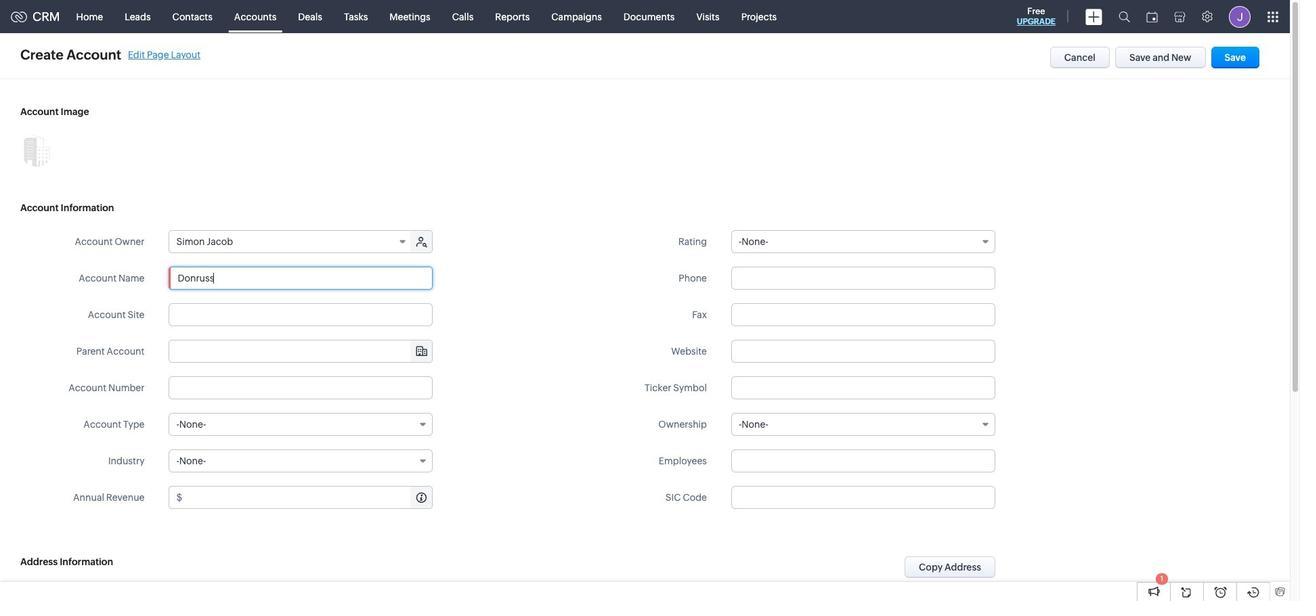 Task type: describe. For each thing, give the bounding box(es) containing it.
calendar image
[[1146, 11, 1158, 22]]

search element
[[1111, 0, 1138, 33]]

profile element
[[1221, 0, 1259, 33]]

create menu image
[[1086, 8, 1102, 25]]

logo image
[[11, 11, 27, 22]]

profile image
[[1229, 6, 1251, 27]]

search image
[[1119, 11, 1130, 22]]

create menu element
[[1077, 0, 1111, 33]]



Task type: vqa. For each thing, say whether or not it's contained in the screenshot.
Create Menu "ICON"
yes



Task type: locate. For each thing, give the bounding box(es) containing it.
image image
[[20, 134, 53, 167]]

None text field
[[169, 267, 433, 290], [731, 267, 995, 290], [169, 303, 433, 326], [731, 303, 995, 326], [170, 341, 432, 362], [169, 377, 433, 400], [731, 450, 995, 473], [731, 486, 995, 509], [169, 267, 433, 290], [731, 267, 995, 290], [169, 303, 433, 326], [731, 303, 995, 326], [170, 341, 432, 362], [169, 377, 433, 400], [731, 450, 995, 473], [731, 486, 995, 509]]

None field
[[731, 230, 995, 253], [170, 231, 412, 253], [170, 341, 432, 362], [169, 413, 433, 436], [731, 413, 995, 436], [169, 450, 433, 473], [731, 230, 995, 253], [170, 231, 412, 253], [170, 341, 432, 362], [169, 413, 433, 436], [731, 413, 995, 436], [169, 450, 433, 473]]

None text field
[[731, 340, 995, 363], [731, 377, 995, 400], [184, 487, 432, 509], [731, 340, 995, 363], [731, 377, 995, 400], [184, 487, 432, 509]]



